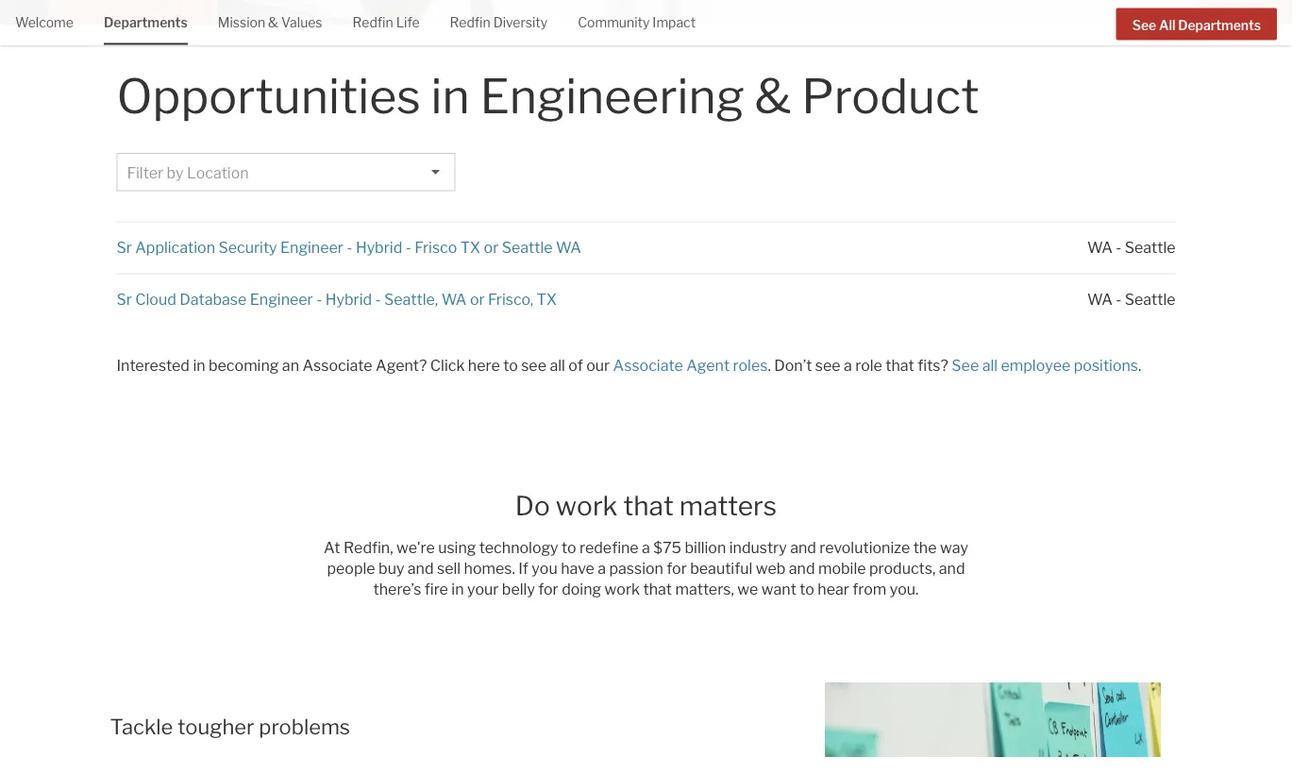 Task type: vqa. For each thing, say whether or not it's contained in the screenshot.
matters
yes



Task type: describe. For each thing, give the bounding box(es) containing it.
using
[[438, 538, 476, 557]]

engineering
[[480, 68, 745, 125]]

interested
[[117, 356, 190, 375]]

engineer for security
[[280, 238, 344, 257]]

redfin diversity
[[450, 15, 548, 31]]

interested in becoming an associate agent? click here to see all of our associate agent roles . don't see a role that fits? see all employee positions .
[[117, 356, 1142, 375]]

diversity
[[494, 15, 548, 31]]

product
[[802, 68, 980, 125]]

1 horizontal spatial to
[[562, 538, 577, 557]]

redfin diversity link
[[450, 0, 548, 43]]

wa - seattle for wa
[[1088, 238, 1176, 257]]

0 vertical spatial a
[[844, 356, 853, 375]]

mission & values
[[218, 15, 323, 31]]

sr application security engineer - hybrid - frisco tx or seattle wa
[[117, 238, 581, 257]]

in inside at redfin, we're using technology to redefine a $75 billion industry and revolutionize the way people buy and sell homes. if you have a passion for beautiful web and mobile products, and there's fire in your belly for doing work that matters, we want to hear from you.
[[452, 580, 464, 598]]

0 horizontal spatial departments
[[104, 15, 188, 31]]

1 vertical spatial that
[[624, 490, 674, 522]]

employee
[[1001, 356, 1071, 375]]

agent
[[687, 356, 730, 375]]

and down we're
[[408, 559, 434, 577]]

web
[[756, 559, 786, 577]]

opportunities
[[117, 68, 421, 125]]

0 horizontal spatial a
[[598, 559, 606, 577]]

0 vertical spatial tx
[[461, 238, 481, 257]]

database
[[180, 290, 247, 309]]

have
[[561, 559, 595, 577]]

seattle,
[[384, 290, 438, 309]]

redefine
[[580, 538, 639, 557]]

problems
[[259, 714, 350, 740]]

application
[[135, 238, 215, 257]]

buy
[[379, 559, 405, 577]]

associate agent roles link
[[613, 356, 768, 375]]

engineer for database
[[250, 290, 313, 309]]

you
[[532, 559, 558, 577]]

departments link
[[104, 0, 188, 43]]

seattle for tx
[[1125, 290, 1176, 309]]

an
[[282, 356, 299, 375]]

fire
[[425, 580, 448, 598]]

hybrid for frisco
[[356, 238, 403, 257]]

technology
[[480, 538, 559, 557]]

sr for sr cloud database engineer - hybrid - seattle, wa or frisco, tx
[[117, 290, 132, 309]]

passion
[[610, 559, 664, 577]]

mission & values link
[[218, 0, 323, 43]]

industry
[[730, 538, 787, 557]]

at
[[324, 538, 340, 557]]

community
[[578, 15, 650, 31]]

click
[[430, 356, 465, 375]]

1 associate from the left
[[303, 356, 373, 375]]

frisco
[[415, 238, 457, 257]]

community impact link
[[578, 0, 696, 43]]

role
[[856, 356, 883, 375]]

values
[[281, 15, 323, 31]]

people
[[327, 559, 375, 577]]

billion
[[685, 538, 726, 557]]

life
[[396, 15, 420, 31]]

revolutionize
[[820, 538, 911, 557]]

cloud
[[135, 290, 176, 309]]

roles
[[733, 356, 768, 375]]

and up want
[[789, 559, 815, 577]]

seattle for wa
[[1125, 238, 1176, 257]]

filter
[[127, 163, 163, 182]]

there's
[[374, 580, 422, 598]]

redfin,
[[344, 538, 393, 557]]

here
[[468, 356, 500, 375]]

welcome
[[15, 15, 74, 31]]

matters
[[680, 490, 777, 522]]

2 see from the left
[[816, 356, 841, 375]]

work inside at redfin, we're using technology to redefine a $75 billion industry and revolutionize the way people buy and sell homes. if you have a passion for beautiful web and mobile products, and there's fire in your belly for doing work that matters, we want to hear from you.
[[605, 580, 640, 598]]

welcome link
[[15, 0, 74, 43]]

1 all from the left
[[550, 356, 565, 375]]

1 horizontal spatial for
[[667, 559, 687, 577]]

sr application security engineer - hybrid - frisco tx or seattle wa link
[[117, 238, 581, 257]]

doing
[[562, 580, 602, 598]]

2 . from the left
[[1139, 356, 1142, 375]]

hear
[[818, 580, 850, 598]]

fits?
[[918, 356, 949, 375]]

0 vertical spatial work
[[556, 490, 618, 522]]



Task type: locate. For each thing, give the bounding box(es) containing it.
wa - seattle for tx
[[1088, 290, 1176, 309]]

1 vertical spatial sr
[[117, 290, 132, 309]]

see all departments button
[[1117, 8, 1278, 40]]

0 horizontal spatial .
[[768, 356, 771, 375]]

0 horizontal spatial for
[[539, 580, 559, 598]]

2 associate from the left
[[613, 356, 683, 375]]

hybrid left frisco
[[356, 238, 403, 257]]

0 vertical spatial engineer
[[280, 238, 344, 257]]

opportunities in engineering & product
[[117, 68, 980, 125]]

of
[[569, 356, 583, 375]]

for down you
[[539, 580, 559, 598]]

redfin life
[[353, 15, 420, 31]]

frisco,
[[488, 290, 534, 309]]

0 horizontal spatial all
[[550, 356, 565, 375]]

becoming
[[209, 356, 279, 375]]

redfin left life
[[353, 15, 393, 31]]

departments
[[104, 15, 188, 31], [1179, 17, 1262, 33]]

mission
[[218, 15, 265, 31]]

the
[[914, 538, 937, 557]]

that up $75
[[624, 490, 674, 522]]

work down passion
[[605, 580, 640, 598]]

1 horizontal spatial associate
[[613, 356, 683, 375]]

1 vertical spatial in
[[193, 356, 205, 375]]

all left "of"
[[550, 356, 565, 375]]

mobile
[[819, 559, 866, 577]]

beautiful
[[691, 559, 753, 577]]

seattle
[[502, 238, 553, 257], [1125, 238, 1176, 257], [1125, 290, 1176, 309]]

tackle
[[110, 714, 173, 740]]

to left hear
[[800, 580, 815, 598]]

1 horizontal spatial departments
[[1179, 17, 1262, 33]]

wa - seattle
[[1088, 238, 1176, 257], [1088, 290, 1176, 309]]

1 . from the left
[[768, 356, 771, 375]]

to right the here
[[503, 356, 518, 375]]

$75
[[654, 538, 682, 557]]

1 see from the left
[[521, 356, 547, 375]]

in
[[431, 68, 470, 125], [193, 356, 205, 375], [452, 580, 464, 598]]

0 horizontal spatial associate
[[303, 356, 373, 375]]

sr left application
[[117, 238, 132, 257]]

engineer
[[280, 238, 344, 257], [250, 290, 313, 309]]

products,
[[870, 559, 936, 577]]

0 horizontal spatial tx
[[461, 238, 481, 257]]

don't
[[774, 356, 812, 375]]

all
[[1160, 17, 1176, 33]]

a down redefine
[[598, 559, 606, 577]]

1 horizontal spatial redfin
[[450, 15, 491, 31]]

community impact
[[578, 15, 696, 31]]

or left frisco,
[[470, 290, 485, 309]]

2 redfin from the left
[[450, 15, 491, 31]]

1 vertical spatial hybrid
[[325, 290, 372, 309]]

2 horizontal spatial a
[[844, 356, 853, 375]]

sr cloud database engineer - hybrid - seattle, wa or frisco, tx link
[[117, 290, 557, 309]]

or right frisco
[[484, 238, 499, 257]]

engineer down security in the top of the page
[[250, 290, 313, 309]]

1 vertical spatial see
[[952, 356, 979, 375]]

0 vertical spatial wa - seattle
[[1088, 238, 1176, 257]]

that down passion
[[644, 580, 672, 598]]

at redfin, we're using technology to redefine a $75 billion industry and revolutionize the way people buy and sell homes. if you have a passion for beautiful web and mobile products, and there's fire in your belly for doing work that matters, we want to hear from you.
[[324, 538, 969, 598]]

do
[[515, 490, 550, 522]]

see
[[521, 356, 547, 375], [816, 356, 841, 375]]

0 vertical spatial in
[[431, 68, 470, 125]]

0 horizontal spatial see
[[521, 356, 547, 375]]

from
[[853, 580, 887, 598]]

all
[[550, 356, 565, 375], [983, 356, 998, 375]]

you.
[[890, 580, 919, 598]]

associate right an
[[303, 356, 373, 375]]

do work that matters
[[515, 490, 777, 522]]

2 horizontal spatial to
[[800, 580, 815, 598]]

2 all from the left
[[983, 356, 998, 375]]

1 horizontal spatial a
[[642, 538, 650, 557]]

work up redefine
[[556, 490, 618, 522]]

0 vertical spatial see
[[1133, 17, 1157, 33]]

&
[[268, 15, 279, 31], [755, 68, 792, 125]]

in for interested
[[193, 356, 205, 375]]

that right role
[[886, 356, 915, 375]]

want
[[762, 580, 797, 598]]

we're
[[397, 538, 435, 557]]

positions
[[1074, 356, 1139, 375]]

homes.
[[464, 559, 515, 577]]

2 vertical spatial a
[[598, 559, 606, 577]]

your
[[467, 580, 499, 598]]

sr
[[117, 238, 132, 257], [117, 290, 132, 309]]

associate
[[303, 356, 373, 375], [613, 356, 683, 375]]

2 sr from the top
[[117, 290, 132, 309]]

0 vertical spatial that
[[886, 356, 915, 375]]

0 vertical spatial to
[[503, 356, 518, 375]]

and right industry
[[791, 538, 817, 557]]

sell
[[437, 559, 461, 577]]

tx right frisco,
[[537, 290, 557, 309]]

associate right our
[[613, 356, 683, 375]]

2 vertical spatial in
[[452, 580, 464, 598]]

tougher
[[178, 714, 255, 740]]

redfin life link
[[353, 0, 420, 43]]

sr left cloud
[[117, 290, 132, 309]]

1 horizontal spatial &
[[755, 68, 792, 125]]

hybrid
[[356, 238, 403, 257], [325, 290, 372, 309]]

2 vertical spatial to
[[800, 580, 815, 598]]

tackle tougher problems
[[110, 714, 350, 740]]

1 horizontal spatial see
[[1133, 17, 1157, 33]]

2 vertical spatial that
[[644, 580, 672, 598]]

0 horizontal spatial &
[[268, 15, 279, 31]]

in down the redfin diversity
[[431, 68, 470, 125]]

engineer up sr cloud database engineer - hybrid - seattle, wa or frisco, tx
[[280, 238, 344, 257]]

see all departments
[[1133, 17, 1262, 33]]

1 vertical spatial a
[[642, 538, 650, 557]]

1 vertical spatial for
[[539, 580, 559, 598]]

hybrid down sr application security engineer - hybrid - frisco tx or seattle wa link
[[325, 290, 372, 309]]

work
[[556, 490, 618, 522], [605, 580, 640, 598]]

see right don't
[[816, 356, 841, 375]]

0 vertical spatial sr
[[117, 238, 132, 257]]

1 redfin from the left
[[353, 15, 393, 31]]

for down $75
[[667, 559, 687, 577]]

see inside button
[[1133, 17, 1157, 33]]

for
[[667, 559, 687, 577], [539, 580, 559, 598]]

agent?
[[376, 356, 427, 375]]

to
[[503, 356, 518, 375], [562, 538, 577, 557], [800, 580, 815, 598]]

0 vertical spatial or
[[484, 238, 499, 257]]

0 vertical spatial for
[[667, 559, 687, 577]]

and
[[791, 538, 817, 557], [408, 559, 434, 577], [789, 559, 815, 577], [939, 559, 966, 577]]

in for opportunities
[[431, 68, 470, 125]]

a left role
[[844, 356, 853, 375]]

see all employee positions link
[[952, 356, 1139, 375]]

0 vertical spatial &
[[268, 15, 279, 31]]

1 horizontal spatial all
[[983, 356, 998, 375]]

1 wa - seattle from the top
[[1088, 238, 1176, 257]]

sr cloud database engineer - hybrid - seattle, wa or frisco, tx
[[117, 290, 557, 309]]

1 vertical spatial work
[[605, 580, 640, 598]]

that
[[886, 356, 915, 375], [624, 490, 674, 522], [644, 580, 672, 598]]

0 vertical spatial hybrid
[[356, 238, 403, 257]]

departments inside button
[[1179, 17, 1262, 33]]

0 horizontal spatial redfin
[[353, 15, 393, 31]]

1 vertical spatial &
[[755, 68, 792, 125]]

2 wa - seattle from the top
[[1088, 290, 1176, 309]]

or for wa
[[470, 290, 485, 309]]

a
[[844, 356, 853, 375], [642, 538, 650, 557], [598, 559, 606, 577]]

-
[[347, 238, 353, 257], [406, 238, 412, 257], [1116, 238, 1122, 257], [316, 290, 322, 309], [375, 290, 381, 309], [1116, 290, 1122, 309]]

1 vertical spatial engineer
[[250, 290, 313, 309]]

see left "of"
[[521, 356, 547, 375]]

if
[[519, 559, 529, 577]]

a left $75
[[642, 538, 650, 557]]

filter by location
[[127, 163, 249, 182]]

1 horizontal spatial see
[[816, 356, 841, 375]]

our
[[587, 356, 610, 375]]

redfin left diversity
[[450, 15, 491, 31]]

in right fire
[[452, 580, 464, 598]]

1 horizontal spatial tx
[[537, 290, 557, 309]]

1 vertical spatial wa - seattle
[[1088, 290, 1176, 309]]

1 vertical spatial or
[[470, 290, 485, 309]]

to up have on the bottom of the page
[[562, 538, 577, 557]]

that inside at redfin, we're using technology to redefine a $75 billion industry and revolutionize the way people buy and sell homes. if you have a passion for beautiful web and mobile products, and there's fire in your belly for doing work that matters, we want to hear from you.
[[644, 580, 672, 598]]

1 sr from the top
[[117, 238, 132, 257]]

see left all
[[1133, 17, 1157, 33]]

redfin for redfin diversity
[[450, 15, 491, 31]]

we
[[738, 580, 759, 598]]

matters,
[[676, 580, 735, 598]]

0 horizontal spatial see
[[952, 356, 979, 375]]

redfin for redfin life
[[353, 15, 393, 31]]

.
[[768, 356, 771, 375], [1139, 356, 1142, 375]]

tx right frisco
[[461, 238, 481, 257]]

or for tx
[[484, 238, 499, 257]]

0 horizontal spatial to
[[503, 356, 518, 375]]

by
[[167, 163, 184, 182]]

in left becoming
[[193, 356, 205, 375]]

1 vertical spatial to
[[562, 538, 577, 557]]

all left employee
[[983, 356, 998, 375]]

impact
[[653, 15, 696, 31]]

belly
[[502, 580, 535, 598]]

1 horizontal spatial .
[[1139, 356, 1142, 375]]

and down way
[[939, 559, 966, 577]]

tx
[[461, 238, 481, 257], [537, 290, 557, 309]]

way
[[940, 538, 969, 557]]

1 vertical spatial tx
[[537, 290, 557, 309]]

location
[[187, 163, 249, 182]]

security
[[219, 238, 277, 257]]

& inside mission & values link
[[268, 15, 279, 31]]

see right fits?
[[952, 356, 979, 375]]

sr for sr application security engineer - hybrid - frisco tx or seattle wa
[[117, 238, 132, 257]]

hybrid for seattle,
[[325, 290, 372, 309]]



